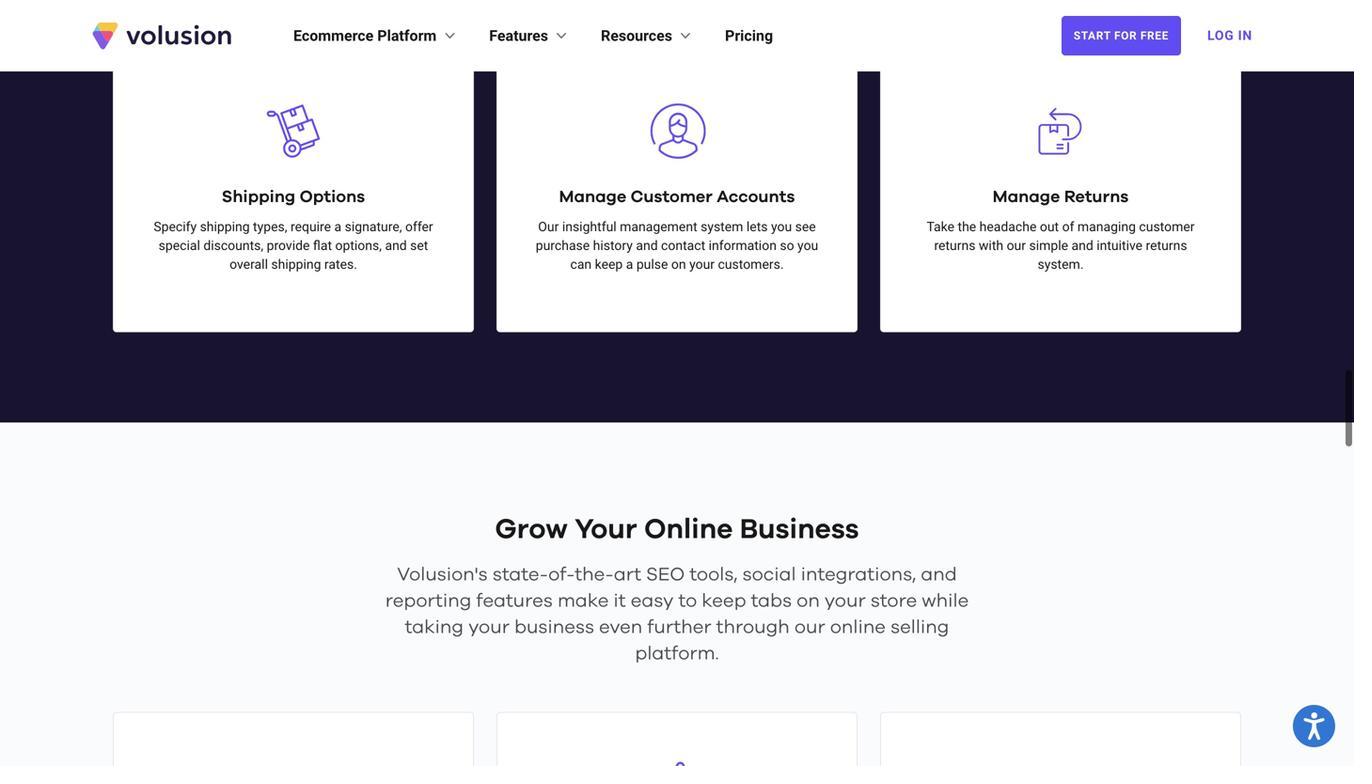 Task type: locate. For each thing, give the bounding box(es) containing it.
your for customers.
[[690, 257, 715, 272]]

our left online
[[795, 619, 826, 638]]

reporting
[[386, 592, 472, 611]]

1 vertical spatial on
[[797, 592, 820, 611]]

0 vertical spatial keep
[[595, 257, 623, 272]]

1 horizontal spatial on
[[797, 592, 820, 611]]

history
[[593, 238, 633, 254]]

manage up headache
[[993, 189, 1061, 206]]

your up online
[[825, 592, 866, 611]]

our
[[1007, 238, 1027, 254], [795, 619, 826, 638]]

manage up insightful
[[559, 189, 627, 206]]

1 horizontal spatial manage
[[993, 189, 1061, 206]]

0 horizontal spatial returns
[[935, 238, 976, 254]]

require
[[291, 219, 331, 235]]

and inside volusion's state-of-the-art seo tools, social integrations, and reporting features make it easy to keep tabs on your store while taking your business even further through our online selling platform.
[[921, 566, 958, 585]]

pricing
[[725, 27, 774, 45]]

purchase
[[536, 238, 590, 254]]

your
[[690, 257, 715, 272], [825, 592, 866, 611], [469, 619, 510, 638]]

you down see
[[798, 238, 819, 254]]

you up so
[[772, 219, 792, 235]]

a inside our insightful management system lets you see purchase history and contact information so you can keep a pulse on your customers.
[[626, 257, 634, 272]]

0 vertical spatial a
[[335, 219, 342, 235]]

1 vertical spatial keep
[[702, 592, 747, 611]]

0 horizontal spatial on
[[672, 257, 686, 272]]

on inside our insightful management system lets you see purchase history and contact information so you can keep a pulse on your customers.
[[672, 257, 686, 272]]

selling
[[891, 619, 950, 638]]

to
[[679, 592, 697, 611]]

shipping
[[222, 189, 296, 206]]

your inside our insightful management system lets you see purchase history and contact information so you can keep a pulse on your customers.
[[690, 257, 715, 272]]

easy
[[631, 592, 674, 611]]

a right require
[[335, 219, 342, 235]]

2 returns from the left
[[1147, 238, 1188, 254]]

0 horizontal spatial your
[[469, 619, 510, 638]]

business
[[740, 516, 860, 544]]

shipping
[[200, 219, 250, 235], [271, 257, 321, 272]]

provide
[[267, 238, 310, 254]]

our down headache
[[1007, 238, 1027, 254]]

you
[[772, 219, 792, 235], [798, 238, 819, 254]]

2 vertical spatial your
[[469, 619, 510, 638]]

1 horizontal spatial a
[[626, 257, 634, 272]]

take the headache out of managing customer returns with our simple and intuitive returns system.
[[927, 219, 1195, 272]]

specify
[[154, 219, 197, 235]]

flat
[[313, 238, 332, 254]]

shipping down provide at the top left
[[271, 257, 321, 272]]

and left set
[[385, 238, 407, 254]]

features button
[[490, 24, 571, 47]]

1 horizontal spatial your
[[690, 257, 715, 272]]

pricing link
[[725, 24, 774, 47]]

types,
[[253, 219, 287, 235]]

resources
[[601, 27, 673, 45]]

volusion's
[[397, 566, 488, 585]]

0 vertical spatial you
[[772, 219, 792, 235]]

0 horizontal spatial manage
[[559, 189, 627, 206]]

open accessibe: accessibility options, statement and help image
[[1304, 713, 1325, 741]]

manage customer accounts
[[559, 189, 796, 206]]

your down features
[[469, 619, 510, 638]]

keep down tools,
[[702, 592, 747, 611]]

returns down the
[[935, 238, 976, 254]]

on for pulse
[[672, 257, 686, 272]]

1 horizontal spatial shipping
[[271, 257, 321, 272]]

and up pulse
[[636, 238, 658, 254]]

2 horizontal spatial your
[[825, 592, 866, 611]]

shipping up discounts,
[[200, 219, 250, 235]]

0 vertical spatial on
[[672, 257, 686, 272]]

1 manage from the left
[[559, 189, 627, 206]]

0 vertical spatial our
[[1007, 238, 1027, 254]]

on inside volusion's state-of-the-art seo tools, social integrations, and reporting features make it easy to keep tabs on your store while taking your business even further through our online selling platform.
[[797, 592, 820, 611]]

0 horizontal spatial a
[[335, 219, 342, 235]]

1 vertical spatial your
[[825, 592, 866, 611]]

signature,
[[345, 219, 402, 235]]

0 vertical spatial your
[[690, 257, 715, 272]]

1 horizontal spatial keep
[[702, 592, 747, 611]]

and down of
[[1072, 238, 1094, 254]]

and
[[385, 238, 407, 254], [636, 238, 658, 254], [1072, 238, 1094, 254], [921, 566, 958, 585]]

a inside specify shipping types, require a signature, offer special discounts, provide flat options, and set overall shipping rates.
[[335, 219, 342, 235]]

and up while
[[921, 566, 958, 585]]

in
[[1239, 28, 1253, 43]]

1 vertical spatial our
[[795, 619, 826, 638]]

see
[[796, 219, 816, 235]]

system
[[701, 219, 744, 235]]

1 horizontal spatial our
[[1007, 238, 1027, 254]]

returns
[[935, 238, 976, 254], [1147, 238, 1188, 254]]

manage for manage customer accounts
[[559, 189, 627, 206]]

0 horizontal spatial you
[[772, 219, 792, 235]]

keep down 'history'
[[595, 257, 623, 272]]

tabs
[[751, 592, 792, 611]]

through
[[717, 619, 790, 638]]

1 horizontal spatial returns
[[1147, 238, 1188, 254]]

online
[[644, 516, 733, 544]]

your down contact
[[690, 257, 715, 272]]

pulse
[[637, 257, 668, 272]]

features
[[490, 27, 549, 45]]

0 horizontal spatial shipping
[[200, 219, 250, 235]]

customer
[[631, 189, 713, 206]]

make
[[558, 592, 609, 611]]

0 vertical spatial shipping
[[200, 219, 250, 235]]

manage
[[559, 189, 627, 206], [993, 189, 1061, 206]]

seo
[[647, 566, 685, 585]]

integrations,
[[801, 566, 917, 585]]

a
[[335, 219, 342, 235], [626, 257, 634, 272]]

1 vertical spatial shipping
[[271, 257, 321, 272]]

0 horizontal spatial keep
[[595, 257, 623, 272]]

1 vertical spatial you
[[798, 238, 819, 254]]

a left pulse
[[626, 257, 634, 272]]

0 horizontal spatial our
[[795, 619, 826, 638]]

2 manage from the left
[[993, 189, 1061, 206]]

log in link
[[1197, 15, 1265, 56]]

on down contact
[[672, 257, 686, 272]]

on right the tabs
[[797, 592, 820, 611]]

returns down customer
[[1147, 238, 1188, 254]]

1 vertical spatial a
[[626, 257, 634, 272]]

options,
[[335, 238, 382, 254]]



Task type: describe. For each thing, give the bounding box(es) containing it.
simple
[[1030, 238, 1069, 254]]

system.
[[1038, 257, 1084, 272]]

options
[[300, 189, 365, 206]]

returns
[[1065, 189, 1129, 206]]

it
[[614, 592, 626, 611]]

for
[[1115, 29, 1138, 42]]

start for free
[[1074, 29, 1170, 42]]

store
[[871, 592, 918, 611]]

manage returns
[[993, 189, 1129, 206]]

keep inside our insightful management system lets you see purchase history and contact information so you can keep a pulse on your customers.
[[595, 257, 623, 272]]

and inside take the headache out of managing customer returns with our simple and intuitive returns system.
[[1072, 238, 1094, 254]]

overall
[[230, 257, 268, 272]]

social
[[743, 566, 797, 585]]

on for tabs
[[797, 592, 820, 611]]

the
[[958, 219, 977, 235]]

offer
[[406, 219, 433, 235]]

our inside take the headache out of managing customer returns with our simple and intuitive returns system.
[[1007, 238, 1027, 254]]

keep inside volusion's state-of-the-art seo tools, social integrations, and reporting features make it easy to keep tabs on your store while taking your business even further through our online selling platform.
[[702, 592, 747, 611]]

customer
[[1140, 219, 1195, 235]]

of
[[1063, 219, 1075, 235]]

managing
[[1078, 219, 1137, 235]]

and inside specify shipping types, require a signature, offer special discounts, provide flat options, and set overall shipping rates.
[[385, 238, 407, 254]]

special
[[159, 238, 200, 254]]

online
[[831, 619, 886, 638]]

customers.
[[718, 257, 784, 272]]

with
[[979, 238, 1004, 254]]

state-
[[493, 566, 549, 585]]

ecommerce platform
[[294, 27, 437, 45]]

platform
[[378, 27, 437, 45]]

ecommerce
[[294, 27, 374, 45]]

contact
[[662, 238, 706, 254]]

1 horizontal spatial you
[[798, 238, 819, 254]]

manage for manage returns
[[993, 189, 1061, 206]]

the-
[[575, 566, 614, 585]]

log in
[[1208, 28, 1253, 43]]

intuitive
[[1097, 238, 1143, 254]]

features
[[476, 592, 553, 611]]

your
[[575, 516, 638, 544]]

so
[[780, 238, 795, 254]]

business
[[515, 619, 595, 638]]

platform.
[[635, 645, 719, 664]]

insightful
[[562, 219, 617, 235]]

ecommerce platform button
[[294, 24, 459, 47]]

out
[[1040, 219, 1060, 235]]

1 returns from the left
[[935, 238, 976, 254]]

start for free link
[[1062, 16, 1182, 56]]

art
[[614, 566, 642, 585]]

volusion's state-of-the-art seo tools, social integrations, and reporting features make it easy to keep tabs on your store while taking your business even further through our online selling platform.
[[386, 566, 969, 664]]

can
[[571, 257, 592, 272]]

further
[[648, 619, 712, 638]]

our insightful management system lets you see purchase history and contact information so you can keep a pulse on your customers.
[[536, 219, 819, 272]]

headache
[[980, 219, 1037, 235]]

taking
[[405, 619, 464, 638]]

log
[[1208, 28, 1235, 43]]

even
[[599, 619, 643, 638]]

free
[[1141, 29, 1170, 42]]

your for store
[[825, 592, 866, 611]]

resources button
[[601, 24, 695, 47]]

of-
[[549, 566, 575, 585]]

our
[[538, 219, 559, 235]]

while
[[922, 592, 969, 611]]

shipping options
[[222, 189, 365, 206]]

grow your online business
[[495, 516, 860, 544]]

discounts,
[[204, 238, 264, 254]]

grow
[[495, 516, 568, 544]]

tools,
[[690, 566, 738, 585]]

accounts
[[717, 189, 796, 206]]

rates.
[[325, 257, 357, 272]]

take
[[927, 219, 955, 235]]

set
[[410, 238, 428, 254]]

specify shipping types, require a signature, offer special discounts, provide flat options, and set overall shipping rates.
[[154, 219, 433, 272]]

our inside volusion's state-of-the-art seo tools, social integrations, and reporting features make it easy to keep tabs on your store while taking your business even further through our online selling platform.
[[795, 619, 826, 638]]

information
[[709, 238, 777, 254]]

start
[[1074, 29, 1112, 42]]

management
[[620, 219, 698, 235]]

and inside our insightful management system lets you see purchase history and contact information so you can keep a pulse on your customers.
[[636, 238, 658, 254]]

lets
[[747, 219, 768, 235]]



Task type: vqa. For each thing, say whether or not it's contained in the screenshot.
inclusive
no



